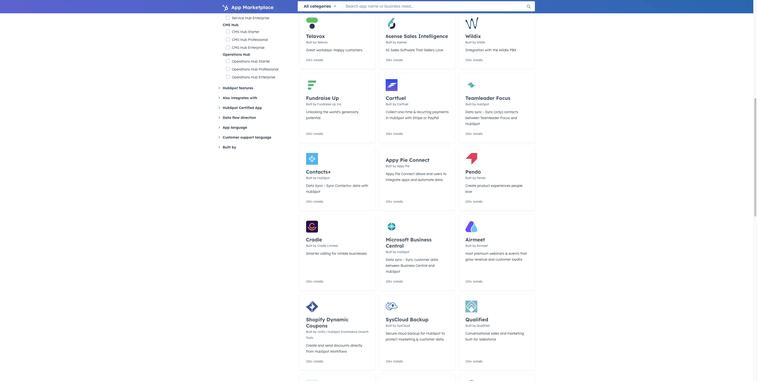 Task type: describe. For each thing, give the bounding box(es) containing it.
+ for fundraise up
[[311, 132, 313, 136]]

customer support language
[[223, 135, 271, 140]]

enterprise for operations hub enterprise
[[259, 75, 275, 80]]

microsoft business central built by hubspot
[[386, 237, 432, 254]]

between for central
[[386, 264, 400, 268]]

1 vertical spatial cradle
[[317, 244, 326, 248]]

also integrates with
[[223, 96, 257, 100]]

0 vertical spatial fundraise
[[306, 95, 331, 101]]

hub for service hub professional
[[245, 8, 252, 12]]

workdays.
[[316, 48, 333, 52]]

- for built
[[483, 110, 484, 114]]

installs for cartfuel
[[393, 132, 403, 136]]

built by button
[[219, 145, 292, 151]]

payments
[[433, 110, 449, 114]]

hubspot inside contacts+ built by hubspot
[[317, 176, 330, 180]]

wildix for wildix
[[477, 41, 485, 44]]

cms hub enterprise
[[232, 45, 265, 50]]

features
[[239, 86, 253, 90]]

1 vertical spatial pendo
[[477, 176, 486, 180]]

0 vertical spatial qualified
[[466, 317, 488, 323]]

data for microsoft
[[386, 258, 394, 263]]

built inside contacts+ built by hubspot
[[306, 176, 312, 180]]

cms hub
[[223, 23, 239, 27]]

built inside shopify dynamic coupons built by unific | hubspot ecommerce growth tools
[[306, 331, 312, 334]]

that
[[416, 48, 423, 52]]

world's
[[329, 110, 341, 114]]

backup
[[408, 332, 420, 336]]

love
[[436, 48, 443, 52]]

happy
[[334, 48, 345, 52]]

software
[[400, 48, 415, 52]]

hub for service hub starter
[[245, 0, 252, 4]]

100 + installs for cradle
[[306, 280, 323, 284]]

installs for shopify dynamic coupons
[[314, 360, 323, 364]]

app for app marketplace
[[231, 4, 241, 10]]

100 + installs for airmeet
[[466, 280, 483, 284]]

hubspot inside create and send discounts directly from hubspot workflows
[[315, 350, 329, 354]]

operations hub professional
[[232, 67, 279, 72]]

built
[[466, 338, 473, 342]]

appy pie connect built by appy pie
[[386, 157, 430, 168]]

customer
[[223, 135, 239, 140]]

smarter
[[306, 252, 319, 256]]

0 horizontal spatial for
[[332, 252, 337, 256]]

service for service hub enterprise
[[232, 16, 244, 20]]

installs for syscloud backup
[[393, 360, 403, 364]]

hubspot inside collect one-time & recurring payments in hubspot with stripe or paypal
[[390, 116, 404, 120]]

microsoft
[[386, 237, 409, 243]]

certified
[[239, 106, 254, 110]]

data for microsoft business central
[[431, 258, 438, 263]]

backup
[[410, 317, 429, 323]]

hubspot certified app
[[223, 106, 262, 110]]

loyalty
[[512, 258, 523, 262]]

100 + installs for cartfuel
[[386, 132, 403, 136]]

to inside secure cloud backup for hubspot to protect marketing & customer data.
[[442, 332, 445, 336]]

focus inside the teamleader focus built by hubspot
[[496, 95, 511, 101]]

1 vertical spatial telavox
[[317, 41, 328, 44]]

collect
[[386, 110, 397, 114]]

connect for appy pie connect built by appy pie
[[409, 157, 430, 163]]

automate
[[418, 178, 434, 182]]

6sense sales intelligence built by 6sense
[[386, 33, 448, 44]]

100 for qualified
[[466, 360, 471, 364]]

built inside syscloud backup built by syscloud
[[386, 325, 392, 328]]

with inside dropdown button
[[250, 96, 257, 100]]

installs for fundraise up
[[314, 132, 323, 136]]

by inside pendo built by pendo
[[473, 176, 476, 180]]

service hub enterprise
[[232, 16, 269, 20]]

paypal
[[428, 116, 439, 120]]

for inside secure cloud backup for hubspot to protect marketing & customer data.
[[421, 332, 425, 336]]

conversational
[[466, 332, 490, 336]]

service for service hub starter
[[232, 0, 244, 4]]

customer for airmeet
[[496, 258, 511, 262]]

installs for airmeet
[[473, 280, 483, 284]]

|
[[326, 331, 327, 334]]

100 for 6sense sales intelligence
[[386, 58, 391, 62]]

0 vertical spatial airmeet
[[466, 237, 485, 243]]

enterprise for cms hub enterprise
[[248, 45, 265, 50]]

conversational sales and marketing built for salesforce
[[466, 332, 524, 342]]

salesforce
[[479, 338, 496, 342]]

service hub professional
[[232, 8, 273, 12]]

installs for cradle
[[314, 280, 323, 284]]

host
[[466, 252, 473, 256]]

+ for qualified
[[471, 360, 472, 364]]

also integrates with button
[[219, 95, 292, 101]]

1 vertical spatial cartfuel
[[397, 103, 408, 106]]

cartfuel built by cartfuel
[[386, 95, 408, 106]]

fundraise up built by fundraise up inc.
[[306, 95, 342, 106]]

service for service hub professional
[[232, 8, 244, 12]]

airmeet built by airmeet
[[466, 237, 488, 248]]

hubspot features button
[[219, 85, 292, 91]]

100 for wildix
[[466, 58, 471, 62]]

ai sales software that sellers love
[[386, 48, 443, 52]]

teamleader inside data sync - sync (only) contacts between teamleader focus and hubspot
[[481, 116, 500, 120]]

appy for appy pie connect allows end users to integrate apps and automate data.
[[386, 172, 394, 176]]

by inside qualified built by qualified
[[473, 325, 476, 328]]

people
[[512, 184, 523, 188]]

caret image for built by
[[219, 146, 220, 149]]

by inside 6sense sales intelligence built by 6sense
[[393, 41, 396, 44]]

and inside data sync - sync (only) contacts between teamleader focus and hubspot
[[511, 116, 517, 120]]

100 + installs for wildix
[[466, 58, 483, 62]]

100 + installs for microsoft business central
[[386, 280, 403, 284]]

stripe
[[413, 116, 423, 120]]

app marketplace
[[231, 4, 274, 10]]

100 for telavox
[[306, 58, 311, 62]]

end
[[427, 172, 433, 176]]

growth
[[358, 331, 369, 334]]

(only)
[[494, 110, 503, 114]]

0 vertical spatial 6sense
[[386, 33, 402, 39]]

1 vertical spatial appy
[[397, 165, 404, 168]]

0 vertical spatial telavox
[[306, 33, 325, 39]]

1 vertical spatial 6sense
[[397, 41, 407, 44]]

by inside the microsoft business central built by hubspot
[[393, 251, 396, 254]]

data flow direction button
[[219, 115, 292, 121]]

sync for microsoft
[[406, 258, 413, 263]]

1 horizontal spatial language
[[255, 135, 271, 140]]

smarter calling for nimble businesses
[[306, 252, 367, 256]]

potential
[[306, 116, 321, 120]]

starter for service hub starter
[[253, 0, 264, 4]]

flow
[[232, 116, 240, 120]]

host premium webinars & events that grow revenue and customer loyalty
[[466, 252, 527, 262]]

100 for fundraise up
[[306, 132, 311, 136]]

categories
[[310, 4, 331, 9]]

+ for cartfuel
[[391, 132, 393, 136]]

allows
[[416, 172, 426, 176]]

1 up from the top
[[332, 95, 339, 101]]

create for by
[[466, 184, 477, 188]]

integration with the wildix pbx
[[466, 48, 517, 52]]

100 + installs for fundraise up
[[306, 132, 323, 136]]

sync for teamleader
[[485, 110, 493, 114]]

+ for contacts+
[[311, 200, 313, 204]]

installs for teamleader focus
[[473, 132, 483, 136]]

love
[[466, 190, 472, 194]]

built inside cradle built by cradle limited
[[306, 244, 312, 248]]

cms hub professional
[[232, 38, 268, 42]]

by inside telavox built by telavox
[[313, 41, 317, 44]]

to inside appy pie connect allows end users to integrate apps and automate data.
[[443, 172, 447, 176]]

app language
[[223, 126, 247, 130]]

by inside airmeet built by airmeet
[[473, 244, 476, 248]]

app language button
[[219, 125, 292, 131]]

1 vertical spatial qualified
[[477, 325, 490, 328]]

by inside shopify dynamic coupons built by unific | hubspot ecommerce growth tools
[[313, 331, 317, 334]]

by inside cartfuel built by cartfuel
[[393, 103, 396, 106]]

contacts+ built by hubspot
[[306, 169, 331, 180]]

100 + installs for contacts+
[[306, 200, 323, 204]]

100 for appy pie connect
[[386, 200, 391, 204]]

great
[[306, 48, 315, 52]]

operations hub enterprise
[[232, 75, 275, 80]]

built inside appy pie connect built by appy pie
[[386, 165, 392, 168]]

built inside dropdown button
[[223, 145, 231, 150]]

built inside the teamleader focus built by hubspot
[[466, 103, 472, 106]]

hub for operations hub professional
[[251, 67, 258, 72]]

data for teamleader
[[466, 110, 474, 114]]

pie for appy pie connect built by appy pie
[[400, 157, 408, 163]]

caret image for customer support language
[[219, 136, 220, 139]]

one-
[[398, 110, 405, 114]]

or
[[424, 116, 427, 120]]

businesses
[[349, 252, 367, 256]]

built inside pendo built by pendo
[[466, 176, 472, 180]]

cms for cms hub starter
[[232, 30, 239, 34]]

built inside wildix built by wildix
[[466, 41, 472, 44]]

0 vertical spatial contacts+
[[306, 169, 331, 175]]

limited
[[327, 244, 338, 248]]

2 up from the top
[[332, 103, 336, 106]]

hub for cms hub
[[231, 23, 239, 27]]

intelligence
[[419, 33, 448, 39]]

also
[[223, 96, 230, 100]]

data. inside secure cloud backup for hubspot to protect marketing & customer data.
[[436, 338, 444, 342]]

data inside dropdown button
[[223, 116, 231, 120]]

operations hub starter
[[232, 59, 270, 64]]

with inside data sync - sync contacts+ data with hubspot
[[362, 184, 368, 188]]

+ for appy pie connect
[[391, 200, 393, 204]]

100 for pendo
[[466, 200, 471, 204]]

and inside appy pie connect allows end users to integrate apps and automate data.
[[411, 178, 417, 182]]

from
[[306, 350, 314, 354]]

cms for cms hub enterprise
[[232, 45, 239, 50]]

100 for syscloud backup
[[386, 360, 391, 364]]

installs for appy pie connect
[[393, 200, 403, 204]]

create for coupons
[[306, 344, 317, 349]]

enterprise for service hub enterprise
[[253, 16, 269, 20]]

0 vertical spatial cradle
[[306, 237, 322, 243]]

hubspot features
[[223, 86, 253, 90]]

syscloud backup built by syscloud
[[386, 317, 429, 328]]

experiences
[[491, 184, 511, 188]]

operations for operations hub professional
[[232, 67, 250, 72]]

hub for operations hub
[[243, 52, 250, 57]]

marketing inside secure cloud backup for hubspot to protect marketing & customer data.
[[399, 338, 415, 342]]

pie for appy pie connect allows end users to integrate apps and automate data.
[[395, 172, 400, 176]]

caret image for hubspot features
[[219, 87, 220, 89]]

100 for contacts+
[[306, 200, 311, 204]]

data flow direction
[[223, 116, 256, 120]]

+ for cradle
[[311, 280, 313, 284]]



Task type: locate. For each thing, give the bounding box(es) containing it.
0 vertical spatial cartfuel
[[386, 95, 406, 101]]

& inside collect one-time & recurring payments in hubspot with stripe or paypal
[[414, 110, 416, 114]]

built inside telavox built by telavox
[[306, 41, 312, 44]]

customer down the microsoft business central built by hubspot
[[414, 258, 430, 263]]

hub down the 'cms hub starter'
[[240, 38, 247, 42]]

customer down backup
[[420, 338, 435, 342]]

connect inside appy pie connect allows end users to integrate apps and automate data.
[[401, 172, 415, 176]]

sales up 'software'
[[404, 33, 417, 39]]

airmeet up premium
[[477, 244, 488, 248]]

cradle up calling
[[317, 244, 326, 248]]

sync
[[485, 110, 493, 114], [315, 184, 323, 188], [326, 184, 334, 188], [406, 258, 413, 263]]

focus
[[496, 95, 511, 101], [500, 116, 510, 120]]

cloud
[[398, 332, 407, 336]]

1 service from the top
[[232, 0, 244, 4]]

airmeet up host
[[466, 237, 485, 243]]

caret image for hubspot certified app
[[219, 107, 220, 109]]

100 + installs for appy pie connect
[[386, 200, 403, 204]]

built inside cartfuel built by cartfuel
[[386, 103, 392, 106]]

appy inside appy pie connect allows end users to integrate apps and automate data.
[[386, 172, 394, 176]]

caret image left the customer
[[219, 136, 220, 139]]

appy pie connect allows end users to integrate apps and automate data.
[[386, 172, 447, 182]]

ai
[[386, 48, 390, 52]]

business inside the microsoft business central built by hubspot
[[410, 237, 432, 243]]

sync
[[475, 110, 482, 114], [395, 258, 402, 263]]

caret image
[[219, 117, 220, 119]]

0 vertical spatial marketing
[[507, 332, 524, 336]]

between inside data sync - sync (only) contacts between teamleader focus and hubspot
[[466, 116, 480, 120]]

recurring
[[417, 110, 432, 114]]

sync down the teamleader focus built by hubspot
[[475, 110, 482, 114]]

all categories button
[[298, 1, 343, 11]]

installs for qualified
[[473, 360, 483, 364]]

0 vertical spatial create
[[466, 184, 477, 188]]

users
[[434, 172, 442, 176]]

up up the inc.
[[332, 95, 339, 101]]

sales right ai at the top right
[[391, 48, 399, 52]]

6 caret image from the top
[[219, 146, 220, 149]]

caret image inside hubspot certified app dropdown button
[[219, 107, 220, 109]]

data. inside appy pie connect allows end users to integrate apps and automate data.
[[435, 178, 444, 182]]

caret image left built by
[[219, 146, 220, 149]]

by inside fundraise up built by fundraise up inc.
[[313, 103, 317, 106]]

1 vertical spatial to
[[442, 332, 445, 336]]

& for cartfuel
[[414, 110, 416, 114]]

and inside data sync - sync customer data between business central and hubspot
[[429, 264, 435, 268]]

1 vertical spatial pie
[[405, 165, 410, 168]]

100 + installs for telavox
[[306, 58, 323, 62]]

professional up 'service hub enterprise'
[[253, 8, 273, 12]]

3 caret image from the top
[[219, 107, 220, 109]]

hub for service hub enterprise
[[245, 16, 252, 20]]

great workdays. happy customers.
[[306, 48, 363, 52]]

2 vertical spatial pie
[[395, 172, 400, 176]]

data inside data sync - sync contacts+ data with hubspot
[[353, 184, 361, 188]]

0 horizontal spatial between
[[386, 264, 400, 268]]

+ for telavox
[[311, 58, 313, 62]]

Search app name or business need... search field
[[343, 1, 535, 11]]

& down backup
[[416, 338, 419, 342]]

customer inside host premium webinars & events that grow revenue and customer loyalty
[[496, 258, 511, 262]]

pie inside appy pie connect allows end users to integrate apps and automate data.
[[395, 172, 400, 176]]

data for contacts+
[[353, 184, 361, 188]]

collect one-time & recurring payments in hubspot with stripe or paypal
[[386, 110, 449, 120]]

sales
[[404, 33, 417, 39], [391, 48, 399, 52]]

with inside collect one-time & recurring payments in hubspot with stripe or paypal
[[405, 116, 412, 120]]

hub
[[245, 0, 252, 4], [245, 8, 252, 12], [245, 16, 252, 20], [231, 23, 239, 27], [240, 30, 247, 34], [240, 38, 247, 42], [240, 45, 247, 50], [243, 52, 250, 57], [251, 59, 258, 64], [251, 67, 258, 72], [251, 75, 258, 80]]

built
[[466, 41, 472, 44], [306, 41, 312, 44], [386, 41, 392, 44], [306, 103, 312, 106], [386, 103, 392, 106], [466, 103, 472, 106], [223, 145, 231, 150], [386, 165, 392, 168], [306, 176, 312, 180], [466, 176, 472, 180], [306, 244, 312, 248], [466, 244, 472, 248], [386, 251, 392, 254], [386, 325, 392, 328], [466, 325, 472, 328], [306, 331, 312, 334]]

shopify
[[306, 317, 325, 323]]

service down the service hub starter
[[232, 8, 244, 12]]

0 vertical spatial sync
[[475, 110, 482, 114]]

2 vertical spatial &
[[416, 338, 419, 342]]

0 vertical spatial data
[[353, 184, 361, 188]]

create and send discounts directly from hubspot workflows
[[306, 344, 362, 354]]

built inside 6sense sales intelligence built by 6sense
[[386, 41, 392, 44]]

the inside unlocking the world's generosity potential
[[323, 110, 329, 114]]

1 vertical spatial create
[[306, 344, 317, 349]]

create inside create product experiences people love
[[466, 184, 477, 188]]

- inside data sync - sync contacts+ data with hubspot
[[324, 184, 325, 188]]

0 vertical spatial wildix
[[466, 33, 481, 39]]

cms hub starter
[[232, 30, 259, 34]]

caret image inside the customer support language dropdown button
[[219, 136, 220, 139]]

the
[[493, 48, 498, 52], [323, 110, 329, 114]]

data for contacts+
[[306, 184, 314, 188]]

marketplace
[[243, 4, 274, 10]]

marketing
[[507, 332, 524, 336], [399, 338, 415, 342]]

ecommerce
[[341, 331, 358, 334]]

6sense up ai at the top right
[[386, 33, 402, 39]]

tools
[[306, 337, 313, 340]]

data right caret icon
[[223, 116, 231, 120]]

operations hub
[[223, 52, 250, 57]]

2 vertical spatial professional
[[259, 67, 279, 72]]

0 vertical spatial focus
[[496, 95, 511, 101]]

telavox up great
[[306, 33, 325, 39]]

app up the data flow direction dropdown button
[[255, 106, 262, 110]]

hubspot inside the teamleader focus built by hubspot
[[477, 103, 489, 106]]

0 horizontal spatial marketing
[[399, 338, 415, 342]]

2 vertical spatial -
[[403, 258, 405, 263]]

cradle built by cradle limited
[[306, 237, 338, 248]]

and inside the conversational sales and marketing built for salesforce
[[500, 332, 507, 336]]

1 vertical spatial the
[[323, 110, 329, 114]]

data inside data sync - sync (only) contacts between teamleader focus and hubspot
[[466, 110, 474, 114]]

service up service hub professional
[[232, 0, 244, 4]]

language down data flow direction
[[231, 126, 247, 130]]

0 horizontal spatial create
[[306, 344, 317, 349]]

2 horizontal spatial for
[[474, 338, 478, 342]]

caret image for also integrates with
[[219, 97, 220, 99]]

customer inside data sync - sync customer data between business central and hubspot
[[414, 258, 430, 263]]

integration
[[466, 48, 484, 52]]

by inside the teamleader focus built by hubspot
[[473, 103, 476, 106]]

by inside wildix built by wildix
[[473, 41, 476, 44]]

0 vertical spatial -
[[483, 110, 484, 114]]

0 vertical spatial the
[[493, 48, 498, 52]]

1 horizontal spatial marketing
[[507, 332, 524, 336]]

hub down cms hub enterprise
[[243, 52, 250, 57]]

data down contacts+ built by hubspot
[[306, 184, 314, 188]]

0 vertical spatial data.
[[435, 178, 444, 182]]

create up love
[[466, 184, 477, 188]]

2 caret image from the top
[[219, 97, 220, 99]]

hubspot inside the microsoft business central built by hubspot
[[397, 251, 410, 254]]

0 vertical spatial pie
[[400, 157, 408, 163]]

connect up allows
[[409, 157, 430, 163]]

100 for cartfuel
[[386, 132, 391, 136]]

starter up service hub professional
[[253, 0, 264, 4]]

1 vertical spatial app
[[255, 106, 262, 110]]

wildix built by wildix
[[466, 33, 485, 44]]

focus up (only)
[[496, 95, 511, 101]]

telavox built by telavox
[[306, 33, 328, 44]]

0 vertical spatial teamleader
[[466, 95, 495, 101]]

business down the microsoft business central built by hubspot
[[401, 264, 415, 268]]

2 vertical spatial service
[[232, 16, 244, 20]]

by inside appy pie connect built by appy pie
[[393, 165, 396, 168]]

contacts+ inside data sync - sync contacts+ data with hubspot
[[335, 184, 352, 188]]

telavox up the workdays.
[[317, 41, 328, 44]]

hub up operations hub professional
[[251, 59, 258, 64]]

hub up the 'cms hub starter'
[[231, 23, 239, 27]]

caret image
[[219, 87, 220, 89], [219, 97, 220, 99], [219, 107, 220, 109], [219, 127, 220, 129], [219, 136, 220, 139], [219, 146, 220, 149]]

& inside secure cloud backup for hubspot to protect marketing & customer data.
[[416, 338, 419, 342]]

coupons
[[306, 323, 328, 330]]

pie
[[400, 157, 408, 163], [405, 165, 410, 168], [395, 172, 400, 176]]

0 vertical spatial starter
[[253, 0, 264, 4]]

between for built
[[466, 116, 480, 120]]

5 caret image from the top
[[219, 136, 220, 139]]

0 horizontal spatial sync
[[395, 258, 402, 263]]

1 vertical spatial wildix
[[477, 41, 485, 44]]

for down conversational
[[474, 338, 478, 342]]

0 vertical spatial &
[[414, 110, 416, 114]]

installs for pendo
[[473, 200, 483, 204]]

1 vertical spatial professional
[[248, 38, 268, 42]]

enterprise down cms hub professional
[[248, 45, 265, 50]]

operations for operations hub
[[223, 52, 242, 57]]

hub up service hub professional
[[245, 0, 252, 4]]

operations
[[223, 52, 242, 57], [232, 59, 250, 64], [232, 67, 250, 72], [232, 75, 250, 80]]

teamleader
[[466, 95, 495, 101], [481, 116, 500, 120]]

caret image for app language
[[219, 127, 220, 129]]

installs for microsoft business central
[[393, 280, 403, 284]]

cms
[[223, 23, 230, 27], [232, 30, 239, 34], [232, 38, 239, 42], [232, 45, 239, 50]]

webinars
[[490, 252, 504, 256]]

1 vertical spatial contacts+
[[335, 184, 352, 188]]

caret image down caret icon
[[219, 127, 220, 129]]

built inside airmeet built by airmeet
[[466, 244, 472, 248]]

100 for teamleader focus
[[466, 132, 471, 136]]

with
[[485, 48, 492, 52], [250, 96, 257, 100], [405, 116, 412, 120], [362, 184, 368, 188]]

2 horizontal spatial &
[[505, 252, 508, 256]]

- inside data sync - sync customer data between business central and hubspot
[[403, 258, 405, 263]]

100 + installs for pendo
[[466, 200, 483, 204]]

0 horizontal spatial -
[[324, 184, 325, 188]]

- for by
[[324, 184, 325, 188]]

connect inside appy pie connect built by appy pie
[[409, 157, 430, 163]]

central inside data sync - sync customer data between business central and hubspot
[[416, 264, 428, 268]]

1 vertical spatial central
[[416, 264, 428, 268]]

operations for operations hub enterprise
[[232, 75, 250, 80]]

between
[[466, 116, 480, 120], [386, 264, 400, 268]]

2 vertical spatial appy
[[386, 172, 394, 176]]

100 + installs for qualified
[[466, 360, 483, 364]]

marketing inside the conversational sales and marketing built for salesforce
[[507, 332, 524, 336]]

sellers
[[424, 48, 435, 52]]

pendo built by pendo
[[466, 169, 486, 180]]

1 vertical spatial -
[[324, 184, 325, 188]]

1 horizontal spatial between
[[466, 116, 480, 120]]

app up 'service hub enterprise'
[[231, 4, 241, 10]]

1 horizontal spatial the
[[493, 48, 498, 52]]

hub up operations hub
[[240, 45, 247, 50]]

hub down service hub professional
[[245, 16, 252, 20]]

for right backup
[[421, 332, 425, 336]]

and
[[511, 116, 517, 120], [411, 178, 417, 182], [489, 258, 495, 262], [429, 264, 435, 268], [500, 332, 507, 336], [318, 344, 324, 349]]

0 horizontal spatial contacts+
[[306, 169, 331, 175]]

the left world's
[[323, 110, 329, 114]]

1 vertical spatial data
[[431, 258, 438, 263]]

0 vertical spatial up
[[332, 95, 339, 101]]

hub for cms hub starter
[[240, 30, 247, 34]]

2 vertical spatial for
[[474, 338, 478, 342]]

operations down operations hub starter
[[232, 67, 250, 72]]

support
[[241, 135, 254, 140]]

sync for contacts+
[[326, 184, 334, 188]]

installs for wildix
[[473, 58, 483, 62]]

6sense up 'software'
[[397, 41, 407, 44]]

all
[[304, 4, 309, 9]]

3 service from the top
[[232, 16, 244, 20]]

hubspot inside data sync - sync (only) contacts between teamleader focus and hubspot
[[466, 122, 480, 126]]

protect
[[386, 338, 398, 342]]

data.
[[435, 178, 444, 182], [436, 338, 444, 342]]

& inside host premium webinars & events that grow revenue and customer loyalty
[[505, 252, 508, 256]]

+ for shopify dynamic coupons
[[311, 360, 313, 364]]

focus down contacts
[[500, 116, 510, 120]]

1 vertical spatial fundraise
[[317, 103, 331, 106]]

data inside data sync - sync customer data between business central and hubspot
[[431, 258, 438, 263]]

built inside fundraise up built by fundraise up inc.
[[306, 103, 312, 106]]

unlocking
[[306, 110, 322, 114]]

professional for service hub professional
[[253, 8, 273, 12]]

sync inside data sync - sync customer data between business central and hubspot
[[395, 258, 402, 263]]

2 horizontal spatial app
[[255, 106, 262, 110]]

by inside dropdown button
[[232, 145, 236, 150]]

cradle up smarter
[[306, 237, 322, 243]]

focus inside data sync - sync (only) contacts between teamleader focus and hubspot
[[500, 116, 510, 120]]

caret image left also
[[219, 97, 220, 99]]

by inside cradle built by cradle limited
[[313, 244, 317, 248]]

professional up operations hub enterprise
[[259, 67, 279, 72]]

+ for wildix
[[471, 58, 472, 62]]

0 horizontal spatial central
[[386, 243, 404, 249]]

100 + installs for shopify dynamic coupons
[[306, 360, 323, 364]]

and inside create and send discounts directly from hubspot workflows
[[318, 344, 324, 349]]

by inside contacts+ built by hubspot
[[313, 176, 317, 180]]

app
[[231, 4, 241, 10], [255, 106, 262, 110], [223, 126, 230, 130]]

hub up operations hub enterprise
[[251, 67, 258, 72]]

1 horizontal spatial for
[[421, 332, 425, 336]]

by inside syscloud backup built by syscloud
[[393, 325, 396, 328]]

app up the customer
[[223, 126, 230, 130]]

hubspot
[[223, 86, 238, 90], [477, 103, 489, 106], [223, 106, 238, 110], [390, 116, 404, 120], [466, 122, 480, 126], [317, 176, 330, 180], [306, 190, 321, 194], [397, 251, 410, 254], [386, 270, 400, 274], [328, 331, 340, 334], [426, 332, 441, 336], [315, 350, 329, 354]]

secure
[[386, 332, 397, 336]]

cartfuel up collect
[[386, 95, 406, 101]]

+ for 6sense sales intelligence
[[391, 58, 393, 62]]

sync inside data sync - sync (only) contacts between teamleader focus and hubspot
[[475, 110, 482, 114]]

0 vertical spatial between
[[466, 116, 480, 120]]

operations for operations hub starter
[[232, 59, 250, 64]]

between inside data sync - sync customer data between business central and hubspot
[[386, 264, 400, 268]]

data inside data sync - sync customer data between business central and hubspot
[[386, 258, 394, 263]]

data sync - sync contacts+ data with hubspot
[[306, 184, 368, 194]]

operations up the hubspot features at the left top
[[232, 75, 250, 80]]

- for central
[[403, 258, 405, 263]]

1 vertical spatial focus
[[500, 116, 510, 120]]

marketing down cloud
[[399, 338, 415, 342]]

1 vertical spatial language
[[255, 135, 271, 140]]

create inside create and send discounts directly from hubspot workflows
[[306, 344, 317, 349]]

0 vertical spatial connect
[[409, 157, 430, 163]]

0 horizontal spatial data
[[353, 184, 361, 188]]

create up from at the left bottom of the page
[[306, 344, 317, 349]]

central inside the microsoft business central built by hubspot
[[386, 243, 404, 249]]

cartfuel
[[386, 95, 406, 101], [397, 103, 408, 106]]

hub for operations hub starter
[[251, 59, 258, 64]]

up
[[332, 95, 339, 101], [332, 103, 336, 106]]

2 vertical spatial wildix
[[499, 48, 509, 52]]

sales inside 6sense sales intelligence built by 6sense
[[404, 33, 417, 39]]

+ for teamleader focus
[[471, 132, 472, 136]]

1 horizontal spatial app
[[231, 4, 241, 10]]

cartfuel up one-
[[397, 103, 408, 106]]

connect up "apps" at the top of page
[[401, 172, 415, 176]]

for inside the conversational sales and marketing built for salesforce
[[474, 338, 478, 342]]

1 horizontal spatial data
[[431, 258, 438, 263]]

integrates
[[231, 96, 249, 100]]

revenue
[[475, 258, 488, 262]]

1 horizontal spatial sales
[[404, 33, 417, 39]]

business right the microsoft
[[410, 237, 432, 243]]

pbx
[[510, 48, 517, 52]]

installs for telavox
[[314, 58, 323, 62]]

service up cms hub
[[232, 16, 244, 20]]

1 vertical spatial between
[[386, 264, 400, 268]]

sync down the microsoft business central built by hubspot
[[395, 258, 402, 263]]

pendo
[[466, 169, 481, 175], [477, 176, 486, 180]]

marketing right sales
[[507, 332, 524, 336]]

0 vertical spatial language
[[231, 126, 247, 130]]

hubspot inside data sync - sync contacts+ data with hubspot
[[306, 190, 321, 194]]

caret image inside the also integrates with dropdown button
[[219, 97, 220, 99]]

inc.
[[337, 103, 342, 106]]

0 vertical spatial central
[[386, 243, 404, 249]]

4 caret image from the top
[[219, 127, 220, 129]]

0 vertical spatial syscloud
[[386, 317, 409, 323]]

generosity
[[342, 110, 359, 114]]

starter for cms hub starter
[[248, 30, 259, 34]]

- down contacts+ built by hubspot
[[324, 184, 325, 188]]

6sense
[[386, 33, 402, 39], [397, 41, 407, 44]]

connect for appy pie connect allows end users to integrate apps and automate data.
[[401, 172, 415, 176]]

hub up cms hub professional
[[240, 30, 247, 34]]

starter up cms hub professional
[[248, 30, 259, 34]]

cradle
[[306, 237, 322, 243], [317, 244, 326, 248]]

sync for central
[[395, 258, 402, 263]]

enterprise down marketplace
[[253, 16, 269, 20]]

1 vertical spatial syscloud
[[397, 325, 410, 328]]

& left events
[[505, 252, 508, 256]]

qualified built by qualified
[[466, 317, 490, 328]]

0 vertical spatial for
[[332, 252, 337, 256]]

wildix for integration
[[499, 48, 509, 52]]

1 horizontal spatial -
[[403, 258, 405, 263]]

professional for cms hub professional
[[248, 38, 268, 42]]

1 vertical spatial &
[[505, 252, 508, 256]]

100 for cradle
[[306, 280, 311, 284]]

teamleader up data sync - sync (only) contacts between teamleader focus and hubspot
[[466, 95, 495, 101]]

1 vertical spatial enterprise
[[248, 45, 265, 50]]

100 + installs for 6sense sales intelligence
[[386, 58, 403, 62]]

0 horizontal spatial language
[[231, 126, 247, 130]]

teamleader focus built by hubspot
[[466, 95, 511, 106]]

0 vertical spatial sales
[[404, 33, 417, 39]]

2 horizontal spatial -
[[483, 110, 484, 114]]

0 vertical spatial business
[[410, 237, 432, 243]]

customers.
[[346, 48, 363, 52]]

1 vertical spatial starter
[[248, 30, 259, 34]]

for
[[332, 252, 337, 256], [421, 332, 425, 336], [474, 338, 478, 342]]

& for airmeet
[[505, 252, 508, 256]]

caret image inside hubspot features dropdown button
[[219, 87, 220, 89]]

directly
[[351, 344, 362, 349]]

operations down operations hub
[[232, 59, 250, 64]]

2 vertical spatial enterprise
[[259, 75, 275, 80]]

hub down the service hub starter
[[245, 8, 252, 12]]

discounts
[[334, 344, 350, 349]]

+ for microsoft business central
[[391, 280, 393, 284]]

1 vertical spatial teamleader
[[481, 116, 500, 120]]

the left pbx
[[493, 48, 498, 52]]

create product experiences people love
[[466, 184, 523, 194]]

airmeet
[[466, 237, 485, 243], [477, 244, 488, 248]]

built inside qualified built by qualified
[[466, 325, 472, 328]]

& right time
[[414, 110, 416, 114]]

caret image up caret icon
[[219, 107, 220, 109]]

hubspot inside shopify dynamic coupons built by unific | hubspot ecommerce growth tools
[[328, 331, 340, 334]]

0 vertical spatial to
[[443, 172, 447, 176]]

customer for syscloud backup
[[420, 338, 435, 342]]

1 horizontal spatial &
[[416, 338, 419, 342]]

appy for appy pie connect built by appy pie
[[386, 157, 399, 163]]

qualified
[[466, 317, 488, 323], [477, 325, 490, 328]]

hub down operations hub professional
[[251, 75, 258, 80]]

0 vertical spatial professional
[[253, 8, 273, 12]]

secure cloud backup for hubspot to protect marketing & customer data.
[[386, 332, 445, 342]]

customer
[[496, 258, 511, 262], [414, 258, 430, 263], [420, 338, 435, 342]]

professional for operations hub professional
[[259, 67, 279, 72]]

1 horizontal spatial contacts+
[[335, 184, 352, 188]]

language down app language dropdown button
[[255, 135, 271, 140]]

enterprise down operations hub professional
[[259, 75, 275, 80]]

data down the microsoft
[[386, 258, 394, 263]]

sync inside data sync - sync (only) contacts between teamleader focus and hubspot
[[485, 110, 493, 114]]

caret image left the hubspot features at the left top
[[219, 87, 220, 89]]

operations down cms hub enterprise
[[223, 52, 242, 57]]

hubspot inside data sync - sync customer data between business central and hubspot
[[386, 270, 400, 274]]

0 horizontal spatial &
[[414, 110, 416, 114]]

built inside the microsoft business central built by hubspot
[[386, 251, 392, 254]]

caret image inside built by dropdown button
[[219, 146, 220, 149]]

professional up cms hub enterprise
[[248, 38, 268, 42]]

sales
[[491, 332, 499, 336]]

0 vertical spatial enterprise
[[253, 16, 269, 20]]

- inside data sync - sync (only) contacts between teamleader focus and hubspot
[[483, 110, 484, 114]]

0 vertical spatial pendo
[[466, 169, 481, 175]]

1 vertical spatial airmeet
[[477, 244, 488, 248]]

1 vertical spatial marketing
[[399, 338, 415, 342]]

in
[[386, 116, 389, 120]]

calling
[[320, 252, 331, 256]]

teamleader down (only)
[[481, 116, 500, 120]]

2 service from the top
[[232, 8, 244, 12]]

-
[[483, 110, 484, 114], [324, 184, 325, 188], [403, 258, 405, 263]]

sync inside data sync - sync customer data between business central and hubspot
[[406, 258, 413, 263]]

teamleader inside the teamleader focus built by hubspot
[[466, 95, 495, 101]]

hubspot inside secure cloud backup for hubspot to protect marketing & customer data.
[[426, 332, 441, 336]]

that
[[521, 252, 527, 256]]

0 horizontal spatial the
[[323, 110, 329, 114]]

up left the inc.
[[332, 103, 336, 106]]

caret image inside app language dropdown button
[[219, 127, 220, 129]]

hub for cms hub enterprise
[[240, 45, 247, 50]]

data down the teamleader focus built by hubspot
[[466, 110, 474, 114]]

customer down webinars
[[496, 258, 511, 262]]

sales for ai
[[391, 48, 399, 52]]

1 vertical spatial connect
[[401, 172, 415, 176]]

- down the teamleader focus built by hubspot
[[483, 110, 484, 114]]

data sync - sync customer data between business central and hubspot
[[386, 258, 438, 274]]

and inside host premium webinars & events that grow revenue and customer loyalty
[[489, 258, 495, 262]]

business inside data sync - sync customer data between business central and hubspot
[[401, 264, 415, 268]]

+ for pendo
[[471, 200, 472, 204]]

customer inside secure cloud backup for hubspot to protect marketing & customer data.
[[420, 338, 435, 342]]

2 vertical spatial starter
[[259, 59, 270, 64]]

&
[[414, 110, 416, 114], [505, 252, 508, 256], [416, 338, 419, 342]]

cms for cms hub
[[223, 23, 230, 27]]

1 vertical spatial service
[[232, 8, 244, 12]]

starter up operations hub professional
[[259, 59, 270, 64]]

100 for airmeet
[[466, 280, 471, 284]]

cms for cms hub professional
[[232, 38, 239, 42]]

compatible hubspot plans group
[[223, 0, 292, 81]]

0 horizontal spatial sales
[[391, 48, 399, 52]]

sales for 6sense
[[404, 33, 417, 39]]

telavox
[[306, 33, 325, 39], [317, 41, 328, 44]]

installs for 6sense sales intelligence
[[393, 58, 403, 62]]

hubspot certified app button
[[219, 105, 292, 111]]

100 + installs for teamleader focus
[[466, 132, 483, 136]]

for down limited
[[332, 252, 337, 256]]

1 horizontal spatial central
[[416, 264, 428, 268]]

1 horizontal spatial create
[[466, 184, 477, 188]]

shopify dynamic coupons built by unific | hubspot ecommerce growth tools
[[306, 317, 369, 340]]

workflows
[[330, 350, 347, 354]]

product
[[477, 184, 490, 188]]

1 caret image from the top
[[219, 87, 220, 89]]

data inside data sync - sync contacts+ data with hubspot
[[306, 184, 314, 188]]

1 vertical spatial sales
[[391, 48, 399, 52]]

100 for shopify dynamic coupons
[[306, 360, 311, 364]]

100 + installs for syscloud backup
[[386, 360, 403, 364]]

connect
[[409, 157, 430, 163], [401, 172, 415, 176]]

hub for operations hub enterprise
[[251, 75, 258, 80]]

- down the microsoft business central built by hubspot
[[403, 258, 405, 263]]



Task type: vqa. For each thing, say whether or not it's contained in the screenshot.
the Create quote
no



